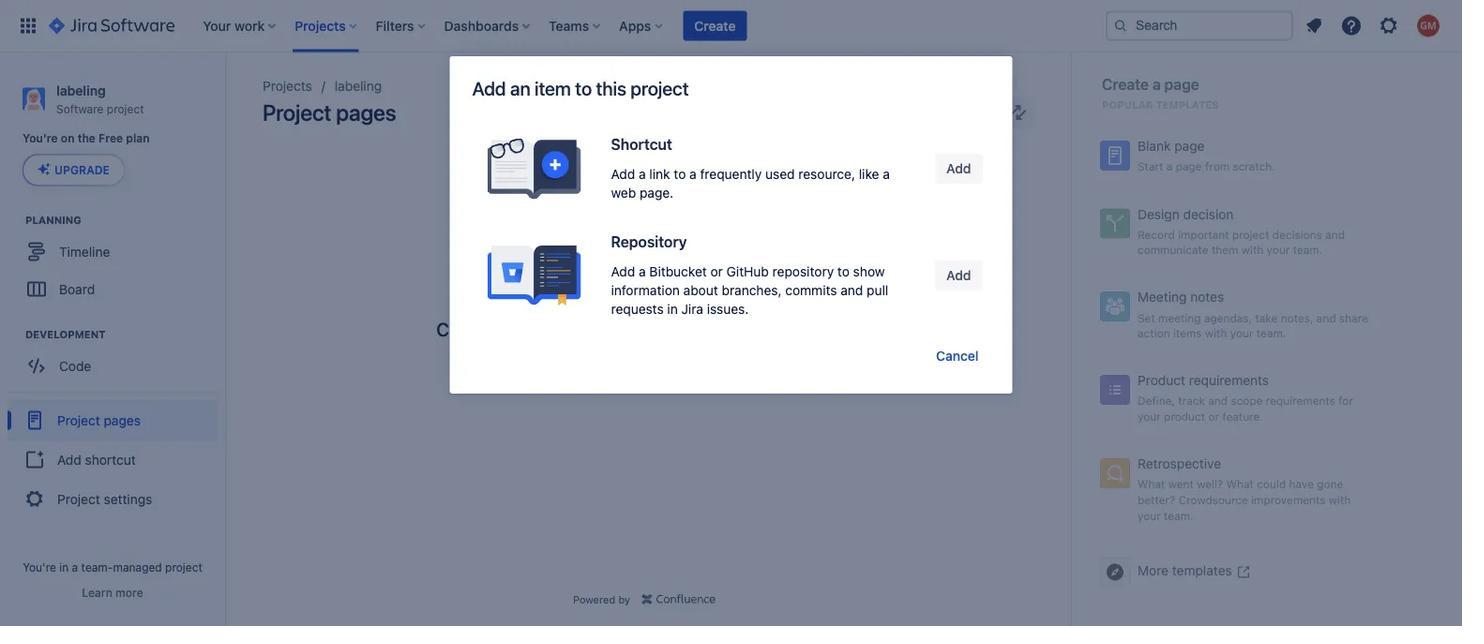 Task type: describe. For each thing, give the bounding box(es) containing it.
jira
[[682, 302, 704, 317]]

project settings
[[57, 491, 152, 507]]

web
[[611, 185, 636, 201]]

an
[[510, 77, 531, 99]]

more
[[115, 586, 143, 599]]

upgrade button
[[23, 155, 124, 185]]

repository
[[611, 233, 687, 251]]

learn more button
[[82, 585, 143, 600]]

branches,
[[722, 283, 782, 298]]

popular
[[1102, 99, 1153, 111]]

github
[[727, 264, 769, 280]]

connect
[[436, 318, 507, 340]]

add for add shortcut
[[57, 452, 81, 468]]

you're in a team-managed project
[[23, 561, 203, 574]]

code link
[[9, 347, 216, 385]]

project for project pages link
[[57, 413, 100, 428]]

team-
[[81, 561, 113, 574]]

labeling software project
[[56, 83, 144, 115]]

board link
[[9, 270, 216, 308]]

confluence
[[643, 318, 739, 340]]

1 horizontal spatial or
[[797, 318, 814, 340]]

issues.
[[707, 302, 749, 317]]

a down the requests
[[629, 318, 639, 340]]

0 vertical spatial pages
[[336, 99, 396, 126]]

1 vertical spatial in
[[59, 561, 69, 574]]

add for add a bitbucket or github repository to show information about branches, commits and pull requests in jira issues.
[[611, 264, 635, 280]]

timeline link
[[9, 233, 216, 270]]

connect this project to a confluence space or page
[[436, 318, 860, 340]]

labeling for labeling software project
[[56, 83, 106, 98]]

a left link on the top of the page
[[639, 167, 646, 182]]

to for project
[[575, 77, 592, 99]]

labeling for labeling
[[335, 78, 382, 94]]

this inside dialog
[[596, 77, 626, 99]]

a right like
[[883, 167, 890, 182]]

add for add a link to a frequently used resource, like a web page.
[[611, 167, 635, 182]]

project inside dialog
[[631, 77, 689, 99]]

a left team-
[[72, 561, 78, 574]]

add a link to a frequently used resource, like a web page.
[[611, 167, 890, 201]]

add shortcut button
[[8, 441, 218, 479]]

software
[[56, 102, 104, 115]]

you're for you're in a team-managed project
[[23, 561, 56, 574]]

used
[[766, 167, 795, 182]]

you're for you're on the free plan
[[23, 132, 58, 145]]

add an item to this project
[[472, 77, 689, 99]]

search image
[[1113, 18, 1128, 33]]

requests
[[611, 302, 664, 317]]

cancel button
[[925, 341, 990, 371]]

add button for repository
[[935, 261, 983, 291]]

link
[[650, 167, 670, 182]]

create a page popular templates
[[1102, 76, 1219, 111]]

shortcut
[[85, 452, 136, 468]]

pull
[[867, 283, 889, 298]]

bitbucket
[[650, 264, 707, 280]]

shortcut
[[611, 136, 672, 153]]

project settings link
[[8, 479, 218, 520]]

labeling link
[[335, 75, 382, 98]]

like
[[859, 167, 879, 182]]

Search field
[[1106, 11, 1294, 41]]

in inside add a bitbucket or github repository to show information about branches, commits and pull requests in jira issues.
[[667, 302, 678, 317]]

development
[[25, 328, 106, 340]]

primary element
[[11, 0, 1106, 52]]



Task type: vqa. For each thing, say whether or not it's contained in the screenshot.
You're in a team-managed project
yes



Task type: locate. For each thing, give the bounding box(es) containing it.
create inside create a page popular templates
[[1102, 76, 1149, 93]]

managed
[[113, 561, 162, 574]]

add up web
[[611, 167, 635, 182]]

code
[[59, 358, 91, 374]]

pages inside group
[[104, 413, 141, 428]]

to inside add a bitbucket or github repository to show information about branches, commits and pull requests in jira issues.
[[838, 264, 850, 280]]

add button up cancel
[[935, 261, 983, 291]]

project
[[631, 77, 689, 99], [107, 102, 144, 115], [546, 318, 604, 340], [165, 561, 203, 574]]

project pages down labeling link
[[263, 99, 396, 126]]

this
[[596, 77, 626, 99], [511, 318, 542, 340]]

planning
[[25, 214, 81, 226]]

2 add button from the top
[[935, 261, 983, 291]]

create
[[694, 18, 736, 33], [1102, 76, 1149, 93]]

a inside add a bitbucket or github repository to show information about branches, commits and pull requests in jira issues.
[[639, 264, 646, 280]]

1 vertical spatial create
[[1102, 76, 1149, 93]]

repository
[[773, 264, 834, 280]]

project down add shortcut
[[57, 491, 100, 507]]

pages
[[336, 99, 396, 126], [104, 413, 141, 428]]

to for frequently
[[674, 167, 686, 182]]

learn more
[[82, 586, 143, 599]]

you're left team-
[[23, 561, 56, 574]]

create for create
[[694, 18, 736, 33]]

0 horizontal spatial in
[[59, 561, 69, 574]]

you're left the on
[[23, 132, 58, 145]]

page up templates
[[1165, 76, 1200, 93]]

commits
[[785, 283, 837, 298]]

add inside add a bitbucket or github repository to show information about branches, commits and pull requests in jira issues.
[[611, 264, 635, 280]]

group containing project pages
[[8, 392, 218, 526]]

jira software image
[[49, 15, 175, 37], [49, 15, 175, 37]]

1 vertical spatial project
[[57, 413, 100, 428]]

or right space
[[797, 318, 814, 340]]

this right connect
[[511, 318, 542, 340]]

or
[[711, 264, 723, 280], [797, 318, 814, 340]]

1 vertical spatial you're
[[23, 561, 56, 574]]

powered by
[[573, 594, 630, 606]]

0 horizontal spatial this
[[511, 318, 542, 340]]

page.
[[640, 185, 674, 201]]

labeling right projects
[[335, 78, 382, 94]]

1 vertical spatial pages
[[104, 413, 141, 428]]

1 vertical spatial project pages
[[57, 413, 141, 428]]

0 horizontal spatial page
[[818, 318, 860, 340]]

a
[[1153, 76, 1161, 93], [639, 167, 646, 182], [690, 167, 697, 182], [883, 167, 890, 182], [639, 264, 646, 280], [629, 318, 639, 340], [72, 561, 78, 574]]

labeling up software
[[56, 83, 106, 98]]

page inside create a page popular templates
[[1165, 76, 1200, 93]]

group
[[8, 392, 218, 526]]

cancel
[[936, 348, 979, 364]]

board
[[59, 281, 95, 297]]

about
[[684, 283, 718, 298]]

create button
[[683, 11, 747, 41]]

project pages up add shortcut
[[57, 413, 141, 428]]

templates
[[1156, 99, 1219, 111]]

add an item to this project dialog
[[450, 56, 1013, 394]]

space
[[743, 318, 793, 340]]

1 add button from the top
[[935, 154, 983, 184]]

you're on the free plan
[[23, 132, 150, 145]]

1 horizontal spatial page
[[1165, 76, 1200, 93]]

page
[[1165, 76, 1200, 93], [818, 318, 860, 340]]

a up the "popular"
[[1153, 76, 1161, 93]]

to for confluence
[[608, 318, 625, 340]]

create banner
[[0, 0, 1462, 53]]

to right link on the top of the page
[[674, 167, 686, 182]]

resource,
[[799, 167, 855, 182]]

item
[[535, 77, 571, 99]]

add button right like
[[935, 154, 983, 184]]

0 vertical spatial page
[[1165, 76, 1200, 93]]

project pages inside group
[[57, 413, 141, 428]]

1 horizontal spatial this
[[596, 77, 626, 99]]

0 vertical spatial project
[[263, 99, 331, 126]]

2 you're from the top
[[23, 561, 56, 574]]

labeling
[[335, 78, 382, 94], [56, 83, 106, 98]]

to
[[575, 77, 592, 99], [674, 167, 686, 182], [838, 264, 850, 280], [608, 318, 625, 340]]

add button for shortcut
[[935, 154, 983, 184]]

project for project settings link
[[57, 491, 100, 507]]

1 horizontal spatial project pages
[[263, 99, 396, 126]]

labeling inside labeling software project
[[56, 83, 106, 98]]

pages down labeling link
[[336, 99, 396, 126]]

the
[[78, 132, 96, 145]]

project inside labeling software project
[[107, 102, 144, 115]]

0 horizontal spatial or
[[711, 264, 723, 280]]

add shortcut
[[57, 452, 136, 468]]

0 vertical spatial or
[[711, 264, 723, 280]]

a right link on the top of the page
[[690, 167, 697, 182]]

confluence image
[[642, 592, 716, 607], [642, 592, 716, 607]]

add up cancel
[[947, 268, 971, 283]]

0 horizontal spatial project pages
[[57, 413, 141, 428]]

by
[[619, 594, 630, 606]]

add inside 'button'
[[57, 452, 81, 468]]

timeline
[[59, 244, 110, 259]]

development group
[[9, 327, 224, 391]]

and
[[841, 283, 863, 298]]

1 vertical spatial this
[[511, 318, 542, 340]]

update space or page icon image
[[1007, 101, 1030, 124]]

1 horizontal spatial labeling
[[335, 78, 382, 94]]

show
[[853, 264, 885, 280]]

add left shortcut
[[57, 452, 81, 468]]

1 vertical spatial add button
[[935, 261, 983, 291]]

in left team-
[[59, 561, 69, 574]]

to right item
[[575, 77, 592, 99]]

0 horizontal spatial pages
[[104, 413, 141, 428]]

add up 'information'
[[611, 264, 635, 280]]

on
[[61, 132, 75, 145]]

add right like
[[947, 161, 971, 176]]

add a bitbucket or github repository to show information about branches, commits and pull requests in jira issues.
[[611, 264, 889, 317]]

1 vertical spatial page
[[818, 318, 860, 340]]

powered
[[573, 594, 616, 606]]

2 vertical spatial project
[[57, 491, 100, 507]]

page down the and at the top of page
[[818, 318, 860, 340]]

to down the requests
[[608, 318, 625, 340]]

in left jira
[[667, 302, 678, 317]]

pages up 'add shortcut' 'button'
[[104, 413, 141, 428]]

0 vertical spatial this
[[596, 77, 626, 99]]

projects
[[263, 78, 312, 94]]

0 vertical spatial project pages
[[263, 99, 396, 126]]

create inside button
[[694, 18, 736, 33]]

1 horizontal spatial in
[[667, 302, 678, 317]]

free
[[99, 132, 123, 145]]

project
[[263, 99, 331, 126], [57, 413, 100, 428], [57, 491, 100, 507]]

0 vertical spatial you're
[[23, 132, 58, 145]]

in
[[667, 302, 678, 317], [59, 561, 69, 574]]

create for create a page popular templates
[[1102, 76, 1149, 93]]

projects link
[[263, 75, 312, 98]]

1 horizontal spatial pages
[[336, 99, 396, 126]]

0 vertical spatial create
[[694, 18, 736, 33]]

0 horizontal spatial labeling
[[56, 83, 106, 98]]

project pages link
[[8, 400, 218, 441]]

information
[[611, 283, 680, 298]]

add for add an item to this project
[[472, 77, 506, 99]]

1 horizontal spatial create
[[1102, 76, 1149, 93]]

add left an
[[472, 77, 506, 99]]

project pages
[[263, 99, 396, 126], [57, 413, 141, 428]]

0 vertical spatial in
[[667, 302, 678, 317]]

add inside add a link to a frequently used resource, like a web page.
[[611, 167, 635, 182]]

planning group
[[9, 212, 224, 314]]

settings
[[104, 491, 152, 507]]

1 vertical spatial or
[[797, 318, 814, 340]]

upgrade
[[54, 164, 110, 177]]

learn
[[82, 586, 112, 599]]

0 horizontal spatial create
[[694, 18, 736, 33]]

or inside add a bitbucket or github repository to show information about branches, commits and pull requests in jira issues.
[[711, 264, 723, 280]]

you're
[[23, 132, 58, 145], [23, 561, 56, 574]]

plan
[[126, 132, 150, 145]]

1 you're from the top
[[23, 132, 58, 145]]

a up 'information'
[[639, 264, 646, 280]]

or up about on the left
[[711, 264, 723, 280]]

add
[[472, 77, 506, 99], [947, 161, 971, 176], [611, 167, 635, 182], [611, 264, 635, 280], [947, 268, 971, 283], [57, 452, 81, 468]]

project up add shortcut
[[57, 413, 100, 428]]

to up the and at the top of page
[[838, 264, 850, 280]]

add button
[[935, 154, 983, 184], [935, 261, 983, 291]]

this right item
[[596, 77, 626, 99]]

0 vertical spatial add button
[[935, 154, 983, 184]]

project down projects link
[[263, 99, 331, 126]]

a inside create a page popular templates
[[1153, 76, 1161, 93]]

to inside add a link to a frequently used resource, like a web page.
[[674, 167, 686, 182]]

frequently
[[700, 167, 762, 182]]



